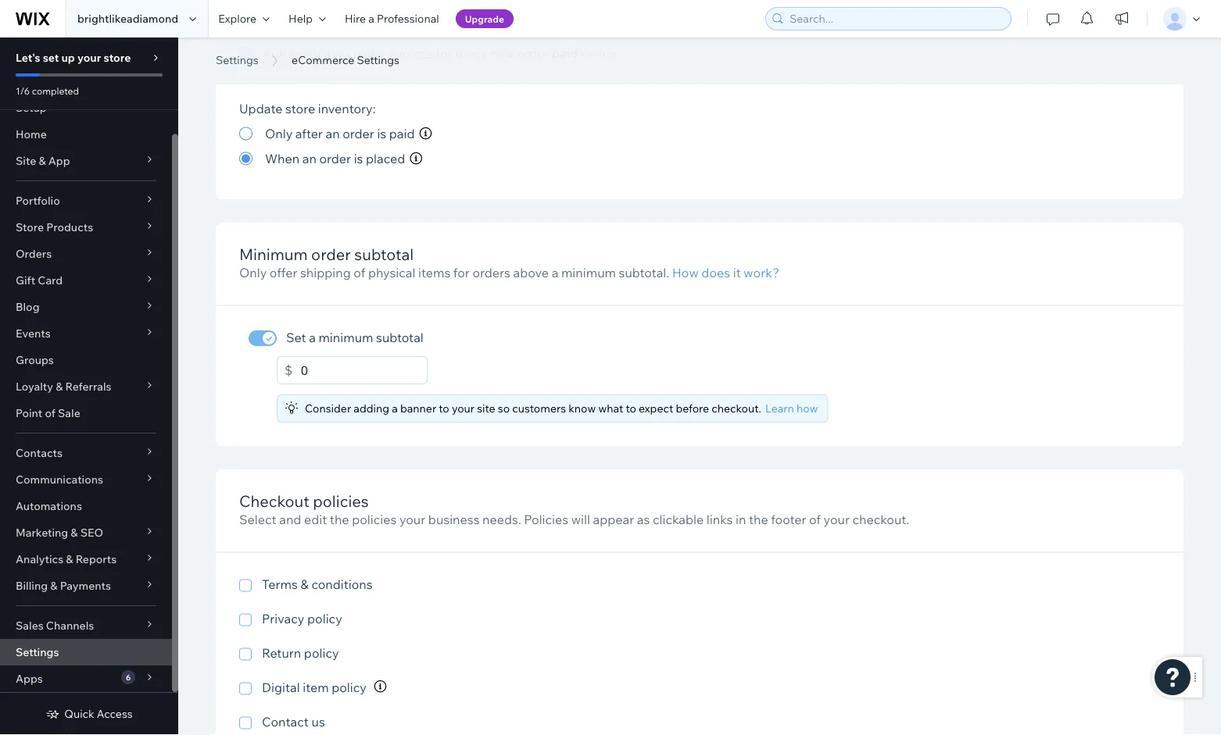 Task type: locate. For each thing, give the bounding box(es) containing it.
0 horizontal spatial for
[[436, 45, 453, 61]]

point of sale link
[[0, 400, 172, 427]]

1 horizontal spatial the
[[749, 512, 768, 528]]

1 vertical spatial checkout.
[[853, 512, 910, 528]]

hire a professional
[[345, 12, 439, 25]]

0 vertical spatial is
[[377, 126, 386, 142]]

0 horizontal spatial of
[[45, 407, 55, 420]]

only after an order is paid
[[265, 126, 415, 142]]

only down 'minimum'
[[239, 265, 267, 281]]

settings link
[[208, 52, 266, 68], [0, 640, 172, 666]]

order up shipping
[[311, 244, 351, 264]]

for
[[436, 45, 453, 61], [453, 265, 470, 281]]

is up placed
[[377, 126, 386, 142]]

1 horizontal spatial minimum
[[561, 265, 616, 281]]

point of sale
[[16, 407, 80, 420]]

0 vertical spatial paid
[[552, 45, 578, 61]]

billing
[[16, 579, 48, 593]]

1 vertical spatial settings link
[[0, 640, 172, 666]]

items
[[418, 265, 451, 281]]

of left sale
[[45, 407, 55, 420]]

know
[[569, 402, 596, 416]]

appear
[[593, 512, 634, 528]]

contacts button
[[0, 440, 172, 467]]

& left seo
[[71, 526, 78, 540]]

2 to from the left
[[626, 402, 636, 416]]

store products button
[[0, 214, 172, 241]]

a right hire
[[368, 12, 374, 25]]

access
[[97, 708, 133, 721]]

0 horizontal spatial paid
[[389, 126, 415, 142]]

and
[[279, 512, 301, 528]]

of left physical
[[354, 265, 365, 281]]

hire
[[345, 12, 366, 25]]

1 vertical spatial is
[[354, 151, 363, 167]]

1 the from the left
[[330, 512, 349, 528]]

0 horizontal spatial store
[[104, 51, 131, 65]]

& left reports
[[66, 553, 73, 567]]

& inside popup button
[[71, 526, 78, 540]]

0 vertical spatial settings link
[[208, 52, 266, 68]]

& for marketing
[[71, 526, 78, 540]]

settings link down "explore"
[[208, 52, 266, 68]]

orders button
[[0, 241, 172, 267]]

0 vertical spatial store
[[104, 51, 131, 65]]

upgrade
[[465, 13, 504, 25]]

terms & conditions
[[262, 577, 373, 592]]

physical
[[368, 265, 416, 281]]

minimum left 'subtotal.'
[[561, 265, 616, 281]]

0 horizontal spatial is
[[354, 151, 363, 167]]

subtotal.
[[619, 265, 670, 281]]

of inside checkout policies select and edit the policies your business needs. policies will appear as clickable links in the footer of your checkout.
[[809, 512, 821, 528]]

subtotal up enter amount text box
[[376, 330, 424, 346]]

paid
[[552, 45, 578, 61], [389, 126, 415, 142]]

set
[[43, 51, 59, 65]]

1 horizontal spatial of
[[354, 265, 365, 281]]

after
[[295, 126, 323, 142]]

2 horizontal spatial of
[[809, 512, 821, 528]]

minimum up enter amount text box
[[319, 330, 373, 346]]

how
[[797, 402, 818, 416]]

only up when
[[265, 126, 293, 142]]

1 horizontal spatial paid
[[552, 45, 578, 61]]

sales channels
[[16, 619, 94, 633]]

a right adding on the bottom of page
[[392, 402, 398, 416]]

the right in
[[749, 512, 768, 528]]

& for terms
[[301, 577, 309, 592]]

subtotal
[[355, 244, 414, 264], [376, 330, 424, 346]]

when an order is placed
[[265, 151, 405, 167]]

ecommerce settings
[[216, 34, 499, 69], [292, 53, 400, 67]]

0 vertical spatial minimum
[[561, 265, 616, 281]]

paid left "online"
[[552, 45, 578, 61]]

a inside minimum order subtotal only offer shipping of physical items for orders above a minimum subtotal. how does it work?
[[552, 265, 559, 281]]

loyalty & referrals button
[[0, 374, 172, 400]]

gift card button
[[0, 267, 172, 294]]

order
[[517, 45, 549, 61], [343, 126, 374, 142], [319, 151, 351, 167], [311, 244, 351, 264]]

completed
[[32, 85, 79, 97]]

settings link down channels
[[0, 640, 172, 666]]

1 horizontal spatial store
[[285, 101, 315, 117]]

0 vertical spatial checkout.
[[712, 402, 762, 416]]

online
[[581, 45, 617, 61]]

& right site
[[39, 154, 46, 168]]

so
[[498, 402, 510, 416]]

of right footer
[[809, 512, 821, 528]]

store inside the sidebar element
[[104, 51, 131, 65]]

& right billing
[[50, 579, 57, 593]]

0 horizontal spatial an
[[302, 151, 317, 167]]

minimum inside minimum order subtotal only offer shipping of physical items for orders above a minimum subtotal. how does it work?
[[561, 265, 616, 281]]

$
[[285, 363, 293, 379]]

to right what
[[626, 402, 636, 416]]

business
[[428, 512, 480, 528]]

1 horizontal spatial is
[[377, 126, 386, 142]]

1 vertical spatial minimum
[[319, 330, 373, 346]]

update store inventory:
[[239, 101, 376, 117]]

1 vertical spatial only
[[239, 265, 267, 281]]

settings down professional
[[385, 34, 499, 69]]

1 horizontal spatial to
[[626, 402, 636, 416]]

0 vertical spatial an
[[326, 126, 340, 142]]

6
[[126, 673, 131, 683]]

policy down terms & conditions
[[307, 611, 342, 627]]

billing & payments
[[16, 579, 111, 593]]

channels
[[46, 619, 94, 633]]

ecommerce down help
[[216, 34, 379, 69]]

an right after
[[326, 126, 340, 142]]

to right banner
[[439, 402, 449, 416]]

site
[[16, 154, 36, 168]]

policy for privacy policy
[[307, 611, 342, 627]]

is left placed
[[354, 151, 363, 167]]

site
[[477, 402, 496, 416]]

Search... field
[[785, 8, 1006, 30]]

the right edit on the left of the page
[[330, 512, 349, 528]]

referrals
[[65, 380, 112, 394]]

offer
[[270, 265, 297, 281]]

ecommerce down help button
[[292, 53, 354, 67]]

automatically create invoices for every new order paid online
[[264, 45, 617, 61]]

0 horizontal spatial the
[[330, 512, 349, 528]]

blog
[[16, 300, 39, 314]]

1 vertical spatial store
[[285, 101, 315, 117]]

1 vertical spatial subtotal
[[376, 330, 424, 346]]

2 vertical spatial of
[[809, 512, 821, 528]]

help button
[[279, 0, 335, 38]]

an down after
[[302, 151, 317, 167]]

store
[[104, 51, 131, 65], [285, 101, 315, 117]]

settings down "explore"
[[216, 53, 259, 67]]

0 horizontal spatial settings link
[[0, 640, 172, 666]]

before
[[676, 402, 709, 416]]

settings down sales
[[16, 646, 59, 660]]

for left every
[[436, 45, 453, 61]]

store down brightlikeadiamond
[[104, 51, 131, 65]]

explore
[[218, 12, 257, 25]]

privacy
[[262, 611, 305, 627]]

2 the from the left
[[749, 512, 768, 528]]

order down inventory:
[[343, 126, 374, 142]]

site & app button
[[0, 148, 172, 174]]

0 vertical spatial of
[[354, 265, 365, 281]]

above
[[513, 265, 549, 281]]

sales
[[16, 619, 44, 633]]

conditions
[[312, 577, 373, 592]]

your left site
[[452, 402, 475, 416]]

policies right edit on the left of the page
[[352, 512, 397, 528]]

automations link
[[0, 493, 172, 520]]

portfolio button
[[0, 188, 172, 214]]

store up after
[[285, 101, 315, 117]]

checkout. inside checkout policies select and edit the policies your business needs. policies will appear as clickable links in the footer of your checkout.
[[853, 512, 910, 528]]

order right "new"
[[517, 45, 549, 61]]

policy right item
[[332, 680, 367, 696]]

help
[[289, 12, 313, 25]]

Enter amount text field
[[301, 357, 428, 385]]

1 vertical spatial of
[[45, 407, 55, 420]]

1 horizontal spatial for
[[453, 265, 470, 281]]

an
[[326, 126, 340, 142], [302, 151, 317, 167]]

for right items in the left top of the page
[[453, 265, 470, 281]]

0 horizontal spatial to
[[439, 402, 449, 416]]

1 vertical spatial policy
[[304, 646, 339, 661]]

gift
[[16, 274, 35, 287]]

analytics & reports button
[[0, 547, 172, 573]]

subtotal up physical
[[355, 244, 414, 264]]

policies up edit on the left of the page
[[313, 492, 369, 511]]

info tooltip image
[[625, 49, 636, 60], [420, 128, 432, 140], [410, 153, 422, 165], [374, 681, 387, 693]]

brightlikeadiamond
[[77, 12, 178, 25]]

& inside popup button
[[56, 380, 63, 394]]

a right "above"
[[552, 265, 559, 281]]

blog button
[[0, 294, 172, 321]]

paid up placed
[[389, 126, 415, 142]]

payments
[[60, 579, 111, 593]]

1 vertical spatial for
[[453, 265, 470, 281]]

your right up
[[77, 51, 101, 65]]

ecommerce
[[216, 34, 379, 69], [292, 53, 354, 67]]

1 horizontal spatial checkout.
[[853, 512, 910, 528]]

sales channels button
[[0, 613, 172, 640]]

& for site
[[39, 154, 46, 168]]

portfolio
[[16, 194, 60, 208]]

loyalty & referrals
[[16, 380, 112, 394]]

events
[[16, 327, 51, 341]]

0 vertical spatial policy
[[307, 611, 342, 627]]

& right terms
[[301, 577, 309, 592]]

policy up item
[[304, 646, 339, 661]]

return policy
[[262, 646, 339, 661]]

set
[[286, 330, 306, 346]]

0 vertical spatial subtotal
[[355, 244, 414, 264]]

groups link
[[0, 347, 172, 374]]

card
[[38, 274, 63, 287]]

& right the loyalty
[[56, 380, 63, 394]]



Task type: describe. For each thing, give the bounding box(es) containing it.
terms
[[262, 577, 298, 592]]

subtotal inside minimum order subtotal only offer shipping of physical items for orders above a minimum subtotal. how does it work?
[[355, 244, 414, 264]]

loyalty
[[16, 380, 53, 394]]

1 vertical spatial an
[[302, 151, 317, 167]]

up
[[61, 51, 75, 65]]

orders
[[473, 265, 511, 281]]

set a minimum subtotal
[[286, 330, 424, 346]]

upgrade button
[[456, 9, 514, 28]]

info tooltip image for when an order is placed
[[410, 153, 422, 165]]

0 vertical spatial only
[[265, 126, 293, 142]]

1 vertical spatial paid
[[389, 126, 415, 142]]

contacts
[[16, 447, 63, 460]]

1 vertical spatial policies
[[352, 512, 397, 528]]

digital
[[262, 680, 300, 696]]

sidebar element
[[0, 38, 178, 736]]

when
[[265, 151, 300, 167]]

hire a professional link
[[335, 0, 449, 38]]

gift card
[[16, 274, 63, 287]]

let's
[[16, 51, 40, 65]]

how does it work? link
[[672, 265, 780, 281]]

of inside minimum order subtotal only offer shipping of physical items for orders above a minimum subtotal. how does it work?
[[354, 265, 365, 281]]

us
[[312, 715, 325, 730]]

marketing & seo button
[[0, 520, 172, 547]]

consider
[[305, 402, 351, 416]]

store products
[[16, 221, 93, 234]]

info tooltip image for automatically create invoices for every new order
[[625, 49, 636, 60]]

1 to from the left
[[439, 402, 449, 416]]

marketing & seo
[[16, 526, 103, 540]]

marketing
[[16, 526, 68, 540]]

policies
[[524, 512, 569, 528]]

customers
[[512, 402, 566, 416]]

footer
[[771, 512, 807, 528]]

edit
[[304, 512, 327, 528]]

select
[[239, 512, 277, 528]]

reports
[[76, 553, 117, 567]]

inventory:
[[318, 101, 376, 117]]

0 vertical spatial policies
[[313, 492, 369, 511]]

settings down the hire a professional "link"
[[357, 53, 400, 67]]

0 horizontal spatial minimum
[[319, 330, 373, 346]]

billing & payments button
[[0, 573, 172, 600]]

checkout policies select and edit the policies your business needs. policies will appear as clickable links in the footer of your checkout.
[[239, 492, 910, 528]]

quick
[[64, 708, 94, 721]]

digital item policy
[[262, 680, 367, 696]]

expect
[[639, 402, 674, 416]]

order down only after an order is paid
[[319, 151, 351, 167]]

& for loyalty
[[56, 380, 63, 394]]

1 horizontal spatial settings link
[[208, 52, 266, 68]]

new
[[490, 45, 515, 61]]

it
[[733, 265, 741, 281]]

of inside the sidebar element
[[45, 407, 55, 420]]

a right set
[[309, 330, 316, 346]]

contact
[[262, 715, 309, 730]]

automatically
[[264, 45, 344, 61]]

return
[[262, 646, 301, 661]]

a inside "link"
[[368, 12, 374, 25]]

0 vertical spatial for
[[436, 45, 453, 61]]

home
[[16, 127, 47, 141]]

2 vertical spatial policy
[[332, 680, 367, 696]]

quick access
[[64, 708, 133, 721]]

& for billing
[[50, 579, 57, 593]]

apps
[[16, 673, 43, 686]]

automations
[[16, 500, 82, 513]]

contact us
[[262, 715, 325, 730]]

every
[[455, 45, 488, 61]]

home link
[[0, 121, 172, 148]]

quick access button
[[46, 708, 133, 722]]

settings inside the sidebar element
[[16, 646, 59, 660]]

checkout
[[239, 492, 309, 511]]

analytics
[[16, 553, 63, 567]]

your left business
[[400, 512, 426, 528]]

for inside minimum order subtotal only offer shipping of physical items for orders above a minimum subtotal. how does it work?
[[453, 265, 470, 281]]

1/6 completed
[[16, 85, 79, 97]]

policy for return policy
[[304, 646, 339, 661]]

events button
[[0, 321, 172, 347]]

point
[[16, 407, 42, 420]]

& for analytics
[[66, 553, 73, 567]]

learn
[[766, 402, 794, 416]]

clickable
[[653, 512, 704, 528]]

how
[[672, 265, 699, 281]]

analytics & reports
[[16, 553, 117, 567]]

groups
[[16, 353, 54, 367]]

let's set up your store
[[16, 51, 131, 65]]

your right footer
[[824, 512, 850, 528]]

will
[[571, 512, 590, 528]]

as
[[637, 512, 650, 528]]

create
[[347, 45, 383, 61]]

1/6
[[16, 85, 30, 97]]

privacy policy
[[262, 611, 342, 627]]

only inside minimum order subtotal only offer shipping of physical items for orders above a minimum subtotal. how does it work?
[[239, 265, 267, 281]]

orders
[[16, 247, 52, 261]]

1 horizontal spatial an
[[326, 126, 340, 142]]

invoices
[[386, 45, 433, 61]]

minimum
[[239, 244, 308, 264]]

what
[[599, 402, 623, 416]]

communications
[[16, 473, 103, 487]]

shipping
[[300, 265, 351, 281]]

info tooltip image for only after an order is paid
[[420, 128, 432, 140]]

seo
[[80, 526, 103, 540]]

order inside minimum order subtotal only offer shipping of physical items for orders above a minimum subtotal. how does it work?
[[311, 244, 351, 264]]

0 horizontal spatial checkout.
[[712, 402, 762, 416]]

does
[[702, 265, 730, 281]]

your inside the sidebar element
[[77, 51, 101, 65]]

app
[[48, 154, 70, 168]]

update
[[239, 101, 283, 117]]



Task type: vqa. For each thing, say whether or not it's contained in the screenshot.
alert
no



